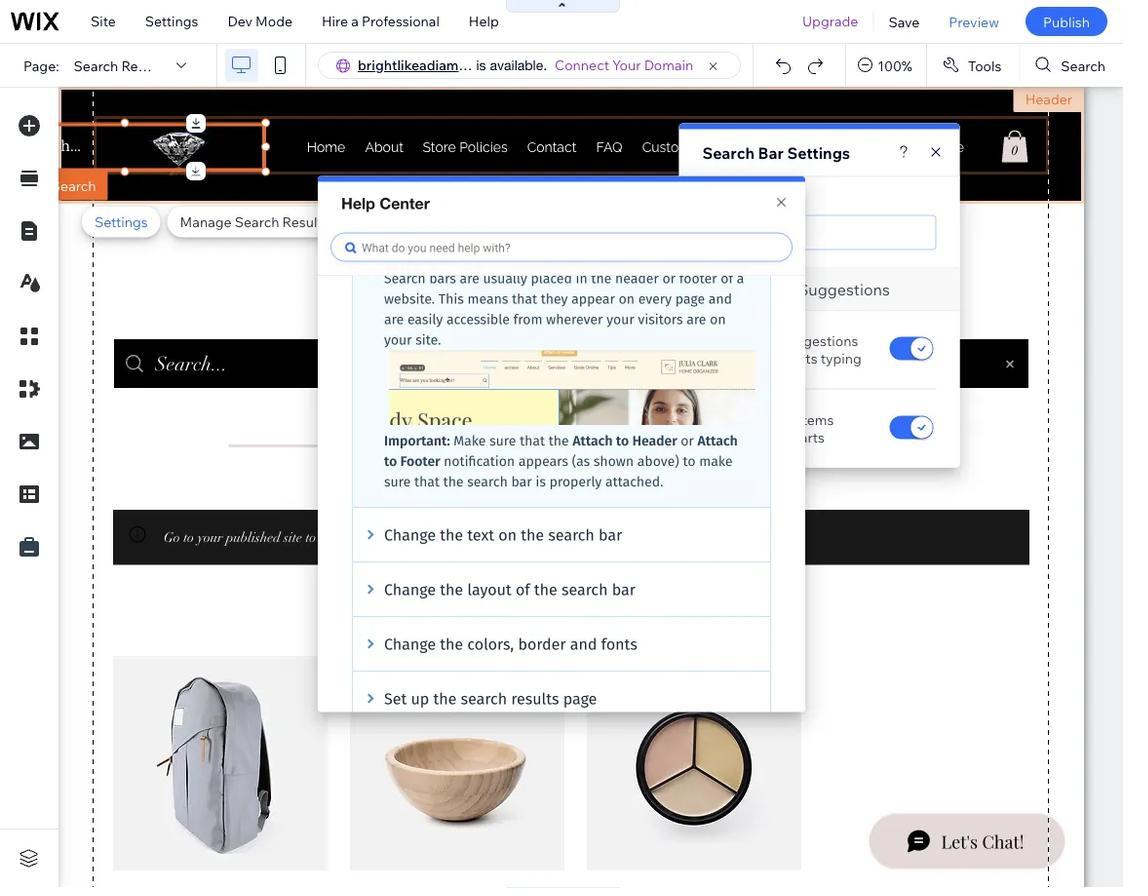 Task type: vqa. For each thing, say whether or not it's contained in the screenshot.
Button Magic Animate your buttons in the wildest ways
no



Task type: describe. For each thing, give the bounding box(es) containing it.
search bar settings
[[703, 143, 850, 162]]

when
[[703, 350, 737, 367]]

100%
[[878, 57, 913, 74]]

typing for show result suggestions when a user starts typing
[[821, 350, 862, 367]]

search for search
[[1061, 57, 1106, 74]]

connect
[[555, 57, 609, 74]]

100% button
[[847, 44, 926, 87]]

search for search results
[[74, 57, 118, 74]]

wix site search
[[0, 177, 96, 194]]

suggestions
[[780, 332, 858, 349]]

items
[[799, 411, 834, 428]]

available.
[[490, 57, 547, 73]]

1 vertical spatial settings
[[787, 143, 850, 162]]

result suggestions
[[749, 279, 890, 299]]

1 horizontal spatial site
[[91, 13, 116, 30]]

publish button
[[1026, 7, 1108, 36]]

is
[[476, 57, 486, 73]]

save
[[889, 13, 920, 30]]

0 vertical spatial results
[[121, 57, 168, 74]]

dev
[[228, 13, 253, 30]]

Add text here... text field
[[703, 215, 937, 250]]

text
[[781, 192, 806, 209]]

show for before
[[703, 411, 738, 428]]

manage search results
[[180, 213, 329, 230]]

show for when
[[703, 332, 738, 349]]

a for show result suggestions when a user starts typing
[[740, 350, 747, 367]]

preview
[[949, 13, 999, 30]]

trending
[[741, 411, 796, 428]]

search results
[[74, 57, 168, 74]]

tools
[[968, 57, 1002, 74]]

0 vertical spatial settings
[[145, 13, 198, 30]]

result
[[749, 279, 795, 299]]

show trending items before a user starts typing
[[703, 411, 834, 463]]

placeholder
[[703, 192, 778, 209]]



Task type: locate. For each thing, give the bounding box(es) containing it.
switch right items
[[888, 415, 937, 442]]

user inside show trending items before a user starts typing
[[758, 429, 786, 446]]

1 vertical spatial typing
[[703, 446, 744, 463]]

typing down suggestions
[[821, 350, 862, 367]]

0 vertical spatial a
[[351, 13, 359, 30]]

2 vertical spatial settings
[[95, 213, 148, 230]]

wix
[[0, 177, 20, 194]]

user for result
[[751, 350, 778, 367]]

starts inside show result suggestions when a user starts typing
[[781, 350, 818, 367]]

show up "when"
[[703, 332, 738, 349]]

1 vertical spatial results
[[282, 213, 329, 230]]

a right the hire
[[351, 13, 359, 30]]

switch
[[888, 336, 937, 363], [888, 415, 937, 442]]

typing down before
[[703, 446, 744, 463]]

show inside show result suggestions when a user starts typing
[[703, 332, 738, 349]]

a down trending
[[747, 429, 755, 446]]

a inside show result suggestions when a user starts typing
[[740, 350, 747, 367]]

starts for items
[[789, 429, 825, 446]]

0 vertical spatial starts
[[781, 350, 818, 367]]

header
[[1026, 91, 1073, 108]]

settings
[[145, 13, 198, 30], [787, 143, 850, 162], [95, 213, 148, 230]]

site
[[91, 13, 116, 30], [23, 177, 48, 194]]

show up before
[[703, 411, 738, 428]]

search
[[74, 57, 118, 74], [1061, 57, 1106, 74], [703, 143, 755, 162], [52, 177, 96, 194], [235, 213, 279, 230]]

switch down suggestions
[[888, 336, 937, 363]]

site up the "search results"
[[91, 13, 116, 30]]

1 horizontal spatial results
[[282, 213, 329, 230]]

professional
[[362, 13, 440, 30]]

0 vertical spatial user
[[751, 350, 778, 367]]

placeholder text
[[703, 192, 806, 209]]

1 vertical spatial site
[[23, 177, 48, 194]]

typing inside show result suggestions when a user starts typing
[[821, 350, 862, 367]]

1 horizontal spatial typing
[[821, 350, 862, 367]]

preview button
[[935, 0, 1014, 43]]

settings up the "search results"
[[145, 13, 198, 30]]

0 vertical spatial site
[[91, 13, 116, 30]]

result
[[741, 332, 777, 349]]

mode
[[256, 13, 293, 30]]

dev mode
[[228, 13, 293, 30]]

2 switch from the top
[[888, 415, 937, 442]]

0 vertical spatial typing
[[821, 350, 862, 367]]

save button
[[874, 0, 935, 43]]

typing inside show trending items before a user starts typing
[[703, 446, 744, 463]]

results
[[121, 57, 168, 74], [282, 213, 329, 230]]

starts
[[781, 350, 818, 367], [789, 429, 825, 446]]

user
[[751, 350, 778, 367], [758, 429, 786, 446]]

publish
[[1043, 13, 1090, 30]]

show result suggestions when a user starts typing
[[703, 332, 862, 367]]

show
[[703, 332, 738, 349], [703, 411, 738, 428]]

help
[[469, 13, 499, 30]]

0 horizontal spatial site
[[23, 177, 48, 194]]

manage
[[180, 213, 232, 230]]

settings down wix site search
[[95, 213, 148, 230]]

2 show from the top
[[703, 411, 738, 428]]

1 vertical spatial a
[[740, 350, 747, 367]]

show inside show trending items before a user starts typing
[[703, 411, 738, 428]]

a
[[351, 13, 359, 30], [740, 350, 747, 367], [747, 429, 755, 446]]

0 vertical spatial switch
[[888, 336, 937, 363]]

1 vertical spatial switch
[[888, 415, 937, 442]]

settings right bar
[[787, 143, 850, 162]]

0 horizontal spatial results
[[121, 57, 168, 74]]

2 vertical spatial a
[[747, 429, 755, 446]]

hire
[[322, 13, 348, 30]]

0 vertical spatial show
[[703, 332, 738, 349]]

1 vertical spatial starts
[[789, 429, 825, 446]]

upgrade
[[803, 13, 859, 30]]

domain
[[644, 57, 694, 74]]

hire a professional
[[322, 13, 440, 30]]

before
[[703, 429, 744, 446]]

user inside show result suggestions when a user starts typing
[[751, 350, 778, 367]]

1 vertical spatial user
[[758, 429, 786, 446]]

search for search bar settings
[[703, 143, 755, 162]]

brightlikeadiamond.com
[[358, 57, 515, 74]]

1 vertical spatial show
[[703, 411, 738, 428]]

is available. connect your domain
[[476, 57, 694, 74]]

search inside button
[[1061, 57, 1106, 74]]

starts down items
[[789, 429, 825, 446]]

0 horizontal spatial typing
[[703, 446, 744, 463]]

starts down suggestions
[[781, 350, 818, 367]]

1 show from the top
[[703, 332, 738, 349]]

typing for show trending items before a user starts typing
[[703, 446, 744, 463]]

bar
[[758, 143, 784, 162]]

user for trending
[[758, 429, 786, 446]]

a down result
[[740, 350, 747, 367]]

switch for suggestions
[[888, 336, 937, 363]]

typing
[[821, 350, 862, 367], [703, 446, 744, 463]]

1 switch from the top
[[888, 336, 937, 363]]

site right wix
[[23, 177, 48, 194]]

user down result
[[751, 350, 778, 367]]

user down trending
[[758, 429, 786, 446]]

starts inside show trending items before a user starts typing
[[789, 429, 825, 446]]

starts for suggestions
[[781, 350, 818, 367]]

suggestions
[[798, 279, 890, 299]]

tools button
[[927, 44, 1019, 87]]

a inside show trending items before a user starts typing
[[747, 429, 755, 446]]

a for show trending items before a user starts typing
[[747, 429, 755, 446]]

switch for items
[[888, 415, 937, 442]]

your
[[612, 57, 641, 74]]

search button
[[1020, 44, 1123, 87]]



